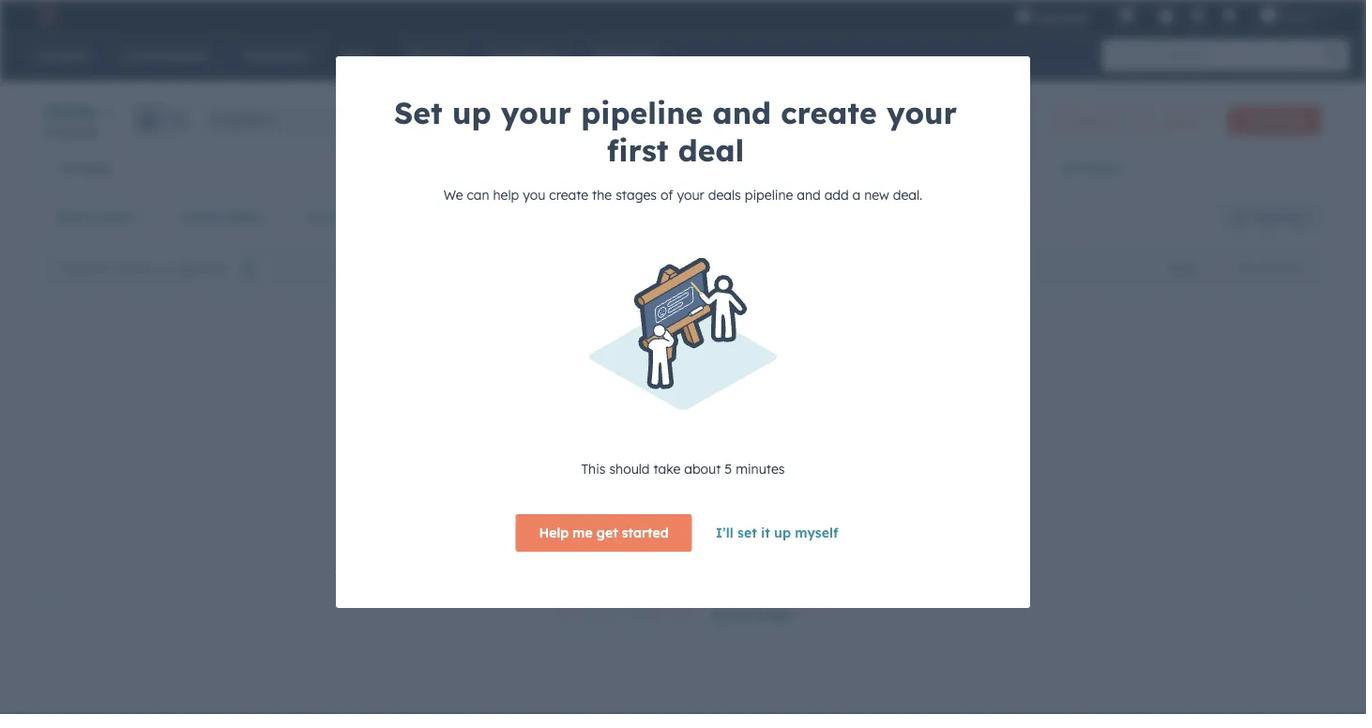 Task type: locate. For each thing, give the bounding box(es) containing it.
1 vertical spatial create
[[549, 187, 589, 203]]

help image
[[1158, 8, 1175, 25]]

0 vertical spatial create
[[781, 94, 877, 131]]

1 vertical spatial stages
[[654, 403, 695, 419]]

0 records
[[45, 124, 98, 138]]

and inside set up your pipeline and create your first deal
[[713, 94, 771, 131]]

1 vertical spatial and
[[797, 187, 821, 203]]

can inside so you can keep track of how much money you are making over time.
[[633, 493, 656, 509]]

help
[[539, 525, 569, 541]]

2 horizontal spatial deal
[[1283, 114, 1305, 128]]

0 vertical spatial deal
[[1283, 114, 1305, 128]]

with
[[624, 403, 650, 419]]

your up 'deal.'
[[887, 94, 957, 131]]

0 vertical spatial stages
[[616, 187, 657, 203]]

0 vertical spatial deals
[[78, 160, 111, 176]]

0 vertical spatial pipeline
[[581, 94, 703, 131]]

create right help on the top of page
[[549, 187, 589, 203]]

deals down records
[[78, 160, 111, 176]]

all left 'pipelines' in the top of the page
[[212, 113, 225, 127]]

all left views
[[1062, 160, 1079, 176]]

2 horizontal spatial sales
[[553, 493, 585, 509]]

of right take
[[682, 448, 694, 464]]

i'll
[[716, 525, 734, 541]]

2 horizontal spatial date
[[510, 208, 540, 225]]

apple button
[[1249, 0, 1342, 30]]

sales down sure
[[553, 493, 585, 509]]

are
[[588, 515, 608, 532]]

import button
[[1147, 106, 1217, 136]]

should
[[609, 461, 650, 477]]

all inside button
[[60, 160, 75, 176]]

0 vertical spatial you
[[523, 187, 546, 203]]

0 horizontal spatial date
[[228, 208, 258, 225]]

edit columns button
[[1224, 256, 1317, 280]]

0 horizontal spatial and
[[484, 470, 508, 487]]

2 vertical spatial deal
[[501, 338, 542, 361]]

0 horizontal spatial a
[[483, 338, 496, 361]]

1 vertical spatial of
[[682, 448, 694, 464]]

1 horizontal spatial pipeline
[[745, 187, 793, 203]]

your
[[501, 94, 572, 131], [887, 94, 957, 131], [677, 187, 705, 203], [706, 338, 749, 361], [584, 425, 611, 442], [698, 448, 726, 464], [518, 493, 548, 509]]

0 horizontal spatial you
[[523, 187, 546, 203]]

1 vertical spatial deal
[[678, 131, 745, 169]]

all down 0 records
[[60, 160, 75, 176]]

up right the set
[[452, 94, 491, 131]]

close date button
[[459, 198, 565, 236]]

deal inside set up your pipeline and create your first deal
[[678, 131, 745, 169]]

0 horizontal spatial can
[[467, 187, 490, 203]]

you right help on the top of page
[[523, 187, 546, 203]]

1 vertical spatial up
[[774, 525, 791, 541]]

to inside create a deal to start building your winning sales process
[[548, 338, 567, 361]]

a up life
[[483, 338, 496, 361]]

the up advanced
[[592, 187, 612, 203]]

deals inside button
[[78, 160, 111, 176]]

myself
[[795, 525, 838, 541]]

close
[[471, 208, 506, 225]]

advanced
[[608, 208, 673, 225]]

2 vertical spatial of
[[728, 493, 741, 509]]

pipeline up we can help you create the stages of your deals pipeline and add a new deal.
[[581, 94, 703, 131]]

1 vertical spatial pipeline
[[745, 187, 793, 203]]

all deals button
[[45, 149, 467, 187]]

a inside create a deal to start building your winning sales process
[[483, 338, 496, 361]]

1 horizontal spatial to
[[548, 338, 567, 361]]

i'll set it up myself
[[716, 525, 838, 541]]

0 vertical spatial can
[[467, 187, 490, 203]]

1 horizontal spatial you
[[562, 515, 584, 532]]

0 horizontal spatial all
[[60, 160, 75, 176]]

advanced filters (0)
[[608, 208, 738, 225]]

this
[[581, 461, 606, 477]]

can up close
[[467, 187, 490, 203]]

0 vertical spatial up
[[452, 94, 491, 131]]

pipeline left add at right top
[[745, 187, 793, 203]]

menu
[[1002, 0, 1344, 30]]

1 vertical spatial deals
[[708, 187, 741, 203]]

1 horizontal spatial date
[[392, 208, 422, 225]]

of up the advanced filters (0)
[[661, 187, 673, 203]]

minutes
[[736, 461, 785, 477]]

real-
[[449, 425, 477, 442]]

0 vertical spatial a
[[853, 187, 861, 203]]

hubspot image
[[34, 4, 56, 26]]

progress
[[624, 448, 678, 464]]

2 horizontal spatial all
[[1062, 160, 1079, 176]]

the inside set up your pipeline and create your first deal dialog
[[592, 187, 612, 203]]

1 horizontal spatial create
[[781, 94, 877, 131]]

0 vertical spatial create
[[1244, 114, 1279, 128]]

save view
[[1252, 210, 1305, 224]]

1 horizontal spatial can
[[633, 493, 656, 509]]

so you can keep track of how much money you are making over time.
[[449, 493, 741, 532]]

you right so
[[607, 493, 630, 509]]

sales up report
[[449, 470, 480, 487]]

help me get started
[[539, 525, 669, 541]]

25 per page button
[[700, 596, 816, 633]]

0 vertical spatial and
[[713, 94, 771, 131]]

pipelines
[[228, 113, 275, 127]]

2 horizontal spatial of
[[728, 493, 741, 509]]

life
[[477, 425, 496, 442]]

nothing
[[579, 470, 626, 487]]

all inside popup button
[[212, 113, 225, 127]]

a
[[853, 187, 861, 203], [483, 338, 496, 361]]

1 date from the left
[[228, 208, 258, 225]]

all pipelines
[[212, 113, 275, 127]]

the up nothing
[[601, 448, 621, 464]]

1 horizontal spatial up
[[774, 525, 791, 541]]

making
[[612, 515, 658, 532]]

the right for
[[720, 403, 740, 419]]

0 horizontal spatial of
[[661, 187, 673, 203]]

your up money in the left bottom of the page
[[518, 493, 548, 509]]

0 horizontal spatial up
[[452, 94, 491, 131]]

0 horizontal spatial create
[[180, 208, 224, 225]]

0 vertical spatial sales
[[495, 361, 542, 385]]

1 horizontal spatial and
[[713, 94, 771, 131]]

search image
[[1327, 49, 1340, 62]]

to down milestones
[[528, 448, 541, 464]]

0 horizontal spatial pipeline
[[581, 94, 703, 131]]

0 horizontal spatial deals
[[78, 160, 111, 176]]

2 horizontal spatial create
[[1244, 114, 1279, 128]]

create inside create deal button
[[1244, 114, 1279, 128]]

and
[[713, 94, 771, 131], [797, 187, 821, 203], [484, 470, 508, 487]]

edit
[[1237, 261, 1257, 275]]

deals up (0)
[[708, 187, 741, 203]]

date
[[228, 208, 258, 225], [392, 208, 422, 225], [510, 208, 540, 225]]

notifications image
[[1221, 8, 1238, 25]]

0 horizontal spatial sales
[[449, 470, 480, 487]]

create up add at right top
[[781, 94, 877, 131]]

to
[[548, 338, 567, 361], [528, 448, 541, 464]]

date right activity
[[392, 208, 422, 225]]

create deal button
[[1228, 106, 1321, 136]]

1 horizontal spatial create
[[415, 338, 478, 361]]

of
[[661, 187, 673, 203], [682, 448, 694, 464], [728, 493, 741, 509]]

1 horizontal spatial a
[[853, 187, 861, 203]]

with stages for the real-life milestones in your process. to visualize the progress of your sales and make sure nothing gets lost.
[[449, 403, 740, 487]]

all for all pipelines
[[212, 113, 225, 127]]

page
[[757, 606, 791, 623]]

on
[[498, 493, 514, 509]]

0 vertical spatial to
[[548, 338, 567, 361]]

next button
[[622, 603, 700, 627]]

create inside popup button
[[180, 208, 224, 225]]

winning
[[415, 361, 490, 385]]

visualize
[[545, 448, 597, 464]]

create up search name or description search box
[[180, 208, 224, 225]]

25
[[712, 606, 727, 623]]

menu item
[[1102, 0, 1105, 30]]

this should take about 5 minutes
[[581, 461, 785, 477]]

close date
[[471, 208, 540, 225]]

2 vertical spatial create
[[415, 338, 478, 361]]

set
[[394, 94, 443, 131]]

all for all views
[[1062, 160, 1079, 176]]

2 vertical spatial you
[[562, 515, 584, 532]]

stages inside set up your pipeline and create your first deal dialog
[[616, 187, 657, 203]]

for
[[699, 403, 717, 419]]

sales inside create a deal to start building your winning sales process
[[495, 361, 542, 385]]

sales
[[495, 361, 542, 385], [449, 470, 480, 487], [553, 493, 585, 509]]

stages up advanced
[[616, 187, 657, 203]]

create
[[1244, 114, 1279, 128], [180, 208, 224, 225], [415, 338, 478, 361]]

1 horizontal spatial deal
[[678, 131, 745, 169]]

all for all deals
[[60, 160, 75, 176]]

the
[[592, 187, 612, 203], [720, 403, 740, 419], [601, 448, 621, 464]]

how
[[449, 515, 474, 532]]

of inside with stages for the real-life milestones in your process. to visualize the progress of your sales and make sure nothing gets lost.
[[682, 448, 694, 464]]

of inside so you can keep track of how much money you are making over time.
[[728, 493, 741, 509]]

create
[[781, 94, 877, 131], [549, 187, 589, 203]]

deals
[[45, 99, 97, 123]]

1 vertical spatial can
[[633, 493, 656, 509]]

1 horizontal spatial of
[[682, 448, 694, 464]]

of right track
[[728, 493, 741, 509]]

records
[[56, 124, 98, 138]]

a right add at right top
[[853, 187, 861, 203]]

0 horizontal spatial deal
[[501, 338, 542, 361]]

all
[[212, 113, 225, 127], [1062, 160, 1079, 176], [60, 160, 75, 176]]

you
[[523, 187, 546, 203], [607, 493, 630, 509], [562, 515, 584, 532]]

1 vertical spatial sales
[[449, 470, 480, 487]]

prev button
[[550, 603, 622, 627]]

you inside dialog
[[523, 187, 546, 203]]

1 horizontal spatial deals
[[708, 187, 741, 203]]

deal inside create a deal to start building your winning sales process
[[501, 338, 542, 361]]

0 vertical spatial of
[[661, 187, 673, 203]]

time.
[[692, 515, 723, 532]]

deal
[[1283, 114, 1305, 128], [678, 131, 745, 169], [501, 338, 542, 361]]

stages left for
[[654, 403, 695, 419]]

date down help on the top of page
[[510, 208, 540, 225]]

building
[[623, 338, 700, 361]]

1 vertical spatial create
[[180, 208, 224, 225]]

date down "all deals" button
[[228, 208, 258, 225]]

your up for
[[706, 338, 749, 361]]

Search HubSpot search field
[[1103, 39, 1333, 71]]

0 vertical spatial the
[[592, 187, 612, 203]]

up right it
[[774, 525, 791, 541]]

0 horizontal spatial to
[[528, 448, 541, 464]]

group
[[133, 105, 192, 135]]

1 vertical spatial a
[[483, 338, 496, 361]]

hubspot link
[[23, 4, 70, 26]]

set up your pipeline and create your first deal
[[394, 94, 957, 169]]

view
[[1282, 210, 1305, 224]]

create up real-
[[415, 338, 478, 361]]

you left are
[[562, 515, 584, 532]]

next
[[629, 606, 660, 623]]

3 date from the left
[[510, 208, 540, 225]]

can down the gets
[[633, 493, 656, 509]]

deals
[[78, 160, 111, 176], [708, 187, 741, 203]]

export
[[1166, 261, 1201, 275]]

create inside create a deal to start building your winning sales process
[[415, 338, 478, 361]]

2 horizontal spatial and
[[797, 187, 821, 203]]

help button
[[1151, 0, 1182, 30]]

report on your sales
[[449, 493, 585, 509]]

1 horizontal spatial sales
[[495, 361, 542, 385]]

1 vertical spatial you
[[607, 493, 630, 509]]

first
[[607, 131, 669, 169]]

create down 'search hubspot' search box
[[1244, 114, 1279, 128]]

create for create deal
[[1244, 114, 1279, 128]]

filters
[[677, 208, 715, 225]]

1 horizontal spatial all
[[212, 113, 225, 127]]

settings link
[[1186, 5, 1210, 25]]

help me get started button
[[516, 514, 692, 552]]

sales up milestones
[[495, 361, 542, 385]]

1 vertical spatial to
[[528, 448, 541, 464]]

to left start at the left
[[548, 338, 567, 361]]

2 vertical spatial and
[[484, 470, 508, 487]]



Task type: vqa. For each thing, say whether or not it's contained in the screenshot.
onboarding.steps.finalStep.title image
no



Task type: describe. For each thing, give the bounding box(es) containing it.
and inside with stages for the real-life milestones in your process. to visualize the progress of your sales and make sure nothing gets lost.
[[484, 470, 508, 487]]

start
[[573, 338, 617, 361]]

add
[[825, 187, 849, 203]]

0 horizontal spatial create
[[549, 187, 589, 203]]

date for close date
[[510, 208, 540, 225]]

set
[[738, 525, 757, 541]]

prev
[[586, 606, 616, 623]]

me
[[573, 525, 593, 541]]

import
[[1163, 114, 1201, 128]]

up inside "button"
[[774, 525, 791, 541]]

actions
[[1070, 114, 1109, 128]]

2 vertical spatial sales
[[553, 493, 585, 509]]

save view button
[[1220, 202, 1321, 232]]

(0)
[[719, 208, 738, 225]]

all pipelines button
[[204, 105, 391, 135]]

track
[[693, 493, 725, 509]]

create deal
[[1244, 114, 1305, 128]]

we
[[444, 187, 463, 203]]

pagination navigation
[[550, 602, 700, 627]]

upgrade
[[1036, 9, 1089, 24]]

2 horizontal spatial you
[[607, 493, 630, 509]]

actions button
[[1054, 106, 1136, 136]]

started
[[622, 525, 669, 541]]

take
[[654, 461, 681, 477]]

last activity date button
[[294, 198, 447, 236]]

can inside set up your pipeline and create your first deal dialog
[[467, 187, 490, 203]]

about
[[684, 461, 721, 477]]

sales inside with stages for the real-life milestones in your process. to visualize the progress of your sales and make sure nothing gets lost.
[[449, 470, 480, 487]]

to inside with stages for the real-life milestones in your process. to visualize the progress of your sales and make sure nothing gets lost.
[[528, 448, 541, 464]]

create inside set up your pipeline and create your first deal
[[781, 94, 877, 131]]

deals button
[[45, 98, 115, 125]]

marketplaces button
[[1107, 0, 1147, 30]]

we can help you create the stages of your deals pipeline and add a new deal.
[[444, 187, 923, 203]]

deal inside button
[[1283, 114, 1305, 128]]

search button
[[1318, 39, 1350, 71]]

deals inside set up your pipeline and create your first deal dialog
[[708, 187, 741, 203]]

deal owner
[[57, 208, 132, 225]]

advanced filters (0) button
[[576, 198, 750, 236]]

milestones
[[499, 425, 565, 442]]

create a deal to start building your winning sales process
[[415, 338, 749, 385]]

group inside deals banner
[[133, 105, 192, 135]]

a inside dialog
[[853, 187, 861, 203]]

columns
[[1261, 261, 1304, 275]]

Search name or description search field
[[50, 251, 271, 285]]

save
[[1252, 210, 1278, 224]]

help
[[493, 187, 519, 203]]

bob builder image
[[1260, 7, 1277, 23]]

1 vertical spatial the
[[720, 403, 740, 419]]

in
[[569, 425, 580, 442]]

deal.
[[893, 187, 923, 203]]

get
[[597, 525, 618, 541]]

create for create a deal to start building your winning sales process
[[415, 338, 478, 361]]

so
[[589, 493, 603, 509]]

views
[[1083, 160, 1120, 176]]

set up your pipeline and create your first deal dialog
[[336, 56, 1030, 608]]

upgrade image
[[1015, 8, 1032, 25]]

deals banner
[[45, 98, 1321, 149]]

edit columns
[[1237, 261, 1304, 275]]

keep
[[660, 493, 689, 509]]

it
[[761, 525, 770, 541]]

export button
[[1153, 256, 1213, 280]]

over
[[662, 515, 689, 532]]

money
[[516, 515, 558, 532]]

your up filters
[[677, 187, 705, 203]]

marketplaces image
[[1119, 8, 1136, 25]]

process
[[548, 361, 619, 385]]

all deals
[[60, 160, 111, 176]]

of inside set up your pipeline and create your first deal dialog
[[661, 187, 673, 203]]

apple
[[1281, 7, 1314, 23]]

process.
[[615, 425, 666, 442]]

up inside set up your pipeline and create your first deal
[[452, 94, 491, 131]]

2 date from the left
[[392, 208, 422, 225]]

make
[[511, 470, 546, 487]]

gets
[[630, 470, 657, 487]]

last
[[306, 208, 334, 225]]

25 per page
[[712, 606, 791, 623]]

0
[[45, 124, 52, 138]]

i'll set it up myself button
[[704, 514, 851, 552]]

report
[[449, 493, 494, 509]]

your up help on the top of page
[[501, 94, 572, 131]]

create date
[[180, 208, 258, 225]]

much
[[478, 515, 512, 532]]

deal owner button
[[45, 198, 157, 236]]

your inside create a deal to start building your winning sales process
[[706, 338, 749, 361]]

create date button
[[168, 198, 283, 236]]

create for create date
[[180, 208, 224, 225]]

all views
[[1062, 160, 1120, 176]]

menu containing apple
[[1002, 0, 1344, 30]]

pipeline inside set up your pipeline and create your first deal
[[581, 94, 703, 131]]

settings image
[[1189, 8, 1206, 25]]

date for create date
[[228, 208, 258, 225]]

lost.
[[660, 470, 685, 487]]

your right in
[[584, 425, 611, 442]]

owner
[[91, 208, 132, 225]]

your up track
[[698, 448, 726, 464]]

2 vertical spatial the
[[601, 448, 621, 464]]

last activity date
[[306, 208, 422, 225]]

stages inside with stages for the real-life milestones in your process. to visualize the progress of your sales and make sure nothing gets lost.
[[654, 403, 695, 419]]



